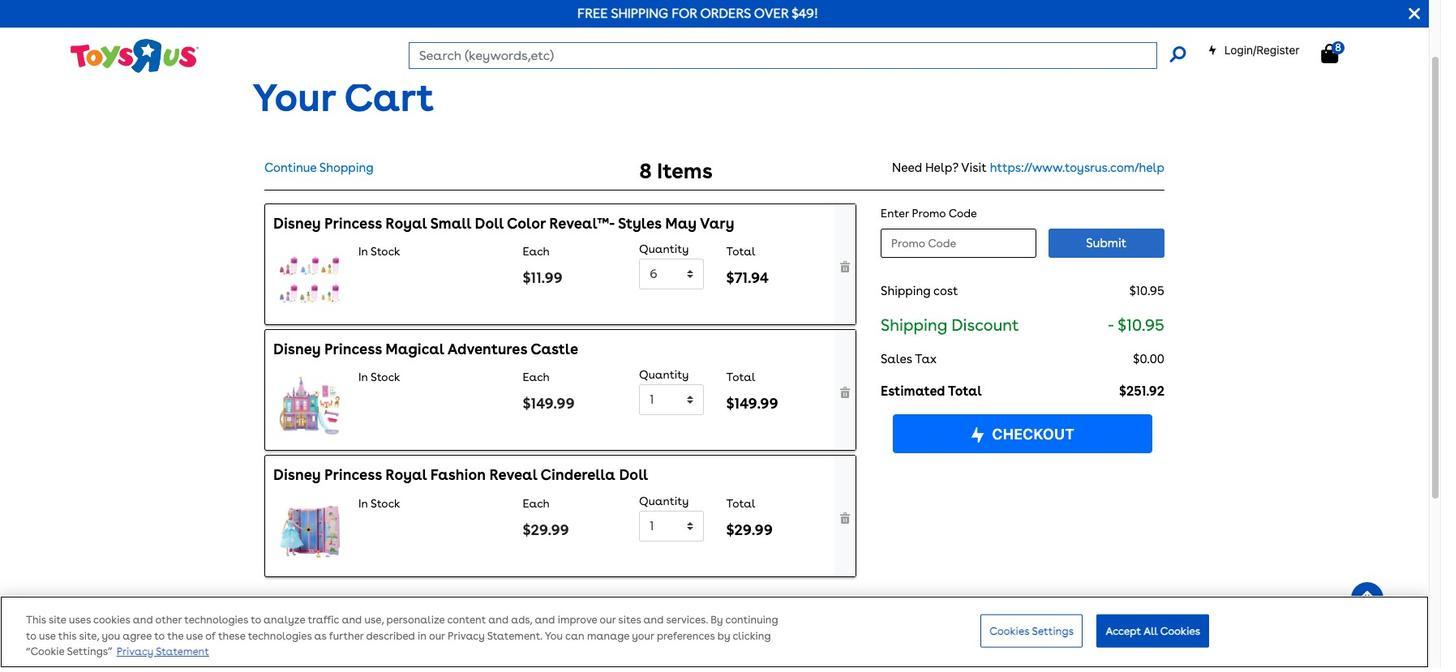 Task type: locate. For each thing, give the bounding box(es) containing it.
0 vertical spatial trash icon image
[[839, 260, 852, 273]]

in right disney princess magical adventures castle image
[[359, 371, 368, 384]]

to
[[251, 615, 261, 627], [26, 630, 36, 643], [154, 630, 165, 643]]

1 princess from the top
[[324, 215, 382, 232]]

personalize
[[387, 615, 445, 627]]

about
[[958, 632, 991, 645]]

in
[[418, 630, 427, 643]]

in stock down magical
[[359, 371, 400, 384]]

technologies up of
[[184, 615, 248, 627]]

$10.95
[[1130, 284, 1165, 298], [1118, 316, 1165, 335]]

cost
[[934, 284, 959, 298]]

0 vertical spatial privacy
[[448, 630, 485, 643]]

these
[[218, 630, 246, 643]]

in stock right disney princess royal fashion reveal cinderella doll image
[[359, 497, 400, 510]]

8
[[1336, 41, 1342, 53], [639, 158, 652, 183]]

3 stock from the top
[[371, 497, 400, 510]]

3 quantity from the top
[[639, 495, 689, 508]]

content
[[447, 615, 486, 627]]

2 vertical spatial trash icon image
[[839, 512, 852, 525]]

2 us from the left
[[994, 632, 1006, 645]]

1 and from the left
[[133, 615, 153, 627]]

$0.00
[[1134, 352, 1165, 367]]

1 shipping from the top
[[881, 284, 931, 298]]

visit
[[962, 160, 987, 175]]

1 horizontal spatial doll
[[619, 467, 649, 484]]

and up "agree"
[[133, 615, 153, 627]]

5 and from the left
[[644, 615, 664, 627]]

0 vertical spatial in
[[359, 245, 368, 258]]

1 trash icon image from the top
[[839, 260, 852, 273]]

this
[[26, 615, 46, 627]]

disney princess magical adventures castle image
[[280, 369, 340, 442]]

us down customer service
[[772, 632, 784, 645]]

$10.95 right '-'
[[1118, 316, 1165, 335]]

to left the
[[154, 630, 165, 643]]

in stock for adventures
[[359, 371, 400, 384]]

1 vertical spatial trash icon image
[[839, 386, 852, 399]]

1 $29.99 from the left
[[523, 521, 569, 538]]

2 vertical spatial in
[[359, 497, 368, 510]]

us right about
[[994, 632, 1006, 645]]

2 stock from the top
[[371, 371, 400, 384]]

1 horizontal spatial privacy
[[448, 630, 485, 643]]

traffic
[[308, 615, 339, 627]]

2 each from the top
[[523, 371, 550, 384]]

princess
[[324, 215, 382, 232], [324, 341, 382, 358], [324, 467, 382, 484]]

cinderella
[[541, 467, 616, 484]]

privacy down content
[[448, 630, 485, 643]]

total
[[727, 245, 756, 258], [727, 371, 756, 384], [948, 384, 982, 399], [727, 497, 756, 510]]

0 horizontal spatial $29.99
[[523, 521, 569, 538]]

1 stock from the top
[[371, 245, 400, 258]]

disney
[[273, 215, 321, 232], [273, 341, 321, 358], [273, 467, 321, 484]]

trash icon image for $149.99
[[839, 386, 852, 399]]

each down castle
[[523, 371, 550, 384]]

the
[[167, 630, 184, 643]]

in right disney princess royal fashion reveal cinderella doll image
[[359, 497, 368, 510]]

1 royal from the top
[[386, 215, 427, 232]]

0 vertical spatial in stock
[[359, 245, 400, 258]]

in
[[359, 245, 368, 258], [359, 371, 368, 384], [359, 497, 368, 510]]

ads,
[[511, 615, 533, 627]]

1 horizontal spatial use
[[186, 630, 203, 643]]

and up your
[[644, 615, 664, 627]]

enter promo code
[[881, 207, 977, 220]]

privacy down "agree"
[[117, 646, 154, 658]]

8 for 8 items
[[639, 158, 652, 183]]

disney down the continue
[[273, 215, 321, 232]]

0 vertical spatial technologies
[[184, 615, 248, 627]]

your cart
[[252, 74, 434, 121]]

2 vertical spatial stock
[[371, 497, 400, 510]]

1 vertical spatial in stock
[[359, 371, 400, 384]]

each for $11.99
[[523, 245, 550, 258]]

your cart main content
[[0, 38, 1430, 581]]

royal left "fashion"
[[386, 467, 427, 484]]

accept all cookies
[[1106, 625, 1201, 637]]

sales tax
[[881, 352, 937, 367]]

quantity for doll
[[639, 495, 689, 508]]

0 horizontal spatial $149.99
[[523, 395, 575, 412]]

and up further
[[342, 615, 362, 627]]

in stock
[[359, 245, 400, 258], [359, 371, 400, 384], [359, 497, 400, 510]]

$251.92
[[1120, 384, 1165, 399]]

2 disney from the top
[[273, 341, 321, 358]]

2 shipping from the top
[[881, 316, 948, 335]]

use up '"cookie'
[[39, 630, 56, 643]]

0 horizontal spatial privacy
[[117, 646, 154, 658]]

code
[[949, 207, 977, 220]]

total for $149.99
[[727, 371, 756, 384]]

$29.99 for total
[[727, 521, 773, 538]]

close button image
[[1410, 5, 1421, 23]]

2 vertical spatial each
[[523, 497, 550, 510]]

0 vertical spatial stock
[[371, 245, 400, 258]]

2 vertical spatial in stock
[[359, 497, 400, 510]]

help?
[[926, 160, 959, 175]]

- $10.95
[[1108, 316, 1165, 335]]

1 in stock from the top
[[359, 245, 400, 258]]

1 use from the left
[[39, 630, 56, 643]]

royal for small
[[386, 215, 427, 232]]

2 vertical spatial quantity
[[639, 495, 689, 508]]

statement
[[156, 646, 209, 658]]

shopping
[[320, 160, 374, 175]]

over
[[754, 6, 789, 21]]

login/register
[[1225, 43, 1300, 57]]

3 and from the left
[[489, 615, 509, 627]]

2 in stock from the top
[[359, 371, 400, 384]]

orders
[[701, 6, 751, 21]]

sites
[[619, 615, 641, 627]]

princess down shopping
[[324, 215, 382, 232]]

1 vertical spatial technologies
[[248, 630, 312, 643]]

our
[[600, 615, 616, 627], [429, 630, 445, 643]]

manage
[[587, 630, 630, 643]]

2 vertical spatial disney
[[273, 467, 321, 484]]

0 vertical spatial royal
[[386, 215, 427, 232]]

0 vertical spatial shipping
[[881, 284, 931, 298]]

3 princess from the top
[[324, 467, 382, 484]]

enter
[[881, 207, 909, 220]]

trash icon image
[[839, 260, 852, 273], [839, 386, 852, 399], [839, 512, 852, 525]]

0 horizontal spatial use
[[39, 630, 56, 643]]

0 horizontal spatial cookies
[[990, 625, 1030, 637]]

1 vertical spatial stock
[[371, 371, 400, 384]]

0 vertical spatial quantity
[[639, 243, 689, 256]]

each up $11.99
[[523, 245, 550, 258]]

1 vertical spatial shipping
[[881, 316, 948, 335]]

$29.99
[[523, 521, 569, 538], [727, 521, 773, 538]]

shopping bag image
[[1322, 44, 1339, 63]]

0 vertical spatial princess
[[324, 215, 382, 232]]

1 quantity from the top
[[639, 243, 689, 256]]

stock for fashion
[[371, 497, 400, 510]]

use left of
[[186, 630, 203, 643]]

us for customer service
[[772, 632, 784, 645]]

1 in from the top
[[359, 245, 368, 258]]

settings"
[[67, 646, 112, 658]]

disney up disney princess magical adventures castle image
[[273, 341, 321, 358]]

disney princess royal small doll color reveal™- styles may vary
[[273, 215, 735, 232]]

1 vertical spatial in
[[359, 371, 368, 384]]

0 vertical spatial our
[[600, 615, 616, 627]]

0 horizontal spatial doll
[[475, 215, 504, 232]]

us
[[772, 632, 784, 645], [994, 632, 1006, 645]]

1 horizontal spatial cookies
[[1161, 625, 1201, 637]]

1 horizontal spatial $29.99
[[727, 521, 773, 538]]

2 princess from the top
[[324, 341, 382, 358]]

in right disney princess royal small doll color reveal™- styles may vary 'image'
[[359, 245, 368, 258]]

stock down disney princess royal fashion reveal cinderella doll
[[371, 497, 400, 510]]

shipping cost
[[881, 284, 959, 298]]

0 vertical spatial doll
[[475, 215, 504, 232]]

to down this
[[26, 630, 36, 643]]

disney up disney princess royal fashion reveal cinderella doll image
[[273, 467, 321, 484]]

doll left "color"
[[475, 215, 504, 232]]

None search field
[[409, 42, 1186, 69]]

clicking
[[733, 630, 771, 643]]

in stock for small
[[359, 245, 400, 258]]

0 horizontal spatial us
[[772, 632, 784, 645]]

free shipping for orders over $49!
[[578, 6, 819, 21]]

doll right cinderella
[[619, 467, 649, 484]]

1 vertical spatial princess
[[324, 341, 382, 358]]

to left analyze
[[251, 615, 261, 627]]

8 inside your cart main content
[[639, 158, 652, 183]]

-
[[1108, 316, 1114, 335]]

$10.95 up - $10.95
[[1130, 284, 1165, 298]]

1 us from the left
[[772, 632, 784, 645]]

2 $29.99 from the left
[[727, 521, 773, 538]]

this
[[58, 630, 77, 643]]

2 royal from the top
[[386, 467, 427, 484]]

8 left the items at the left top of the page
[[639, 158, 652, 183]]

$149.99 for total
[[727, 395, 779, 412]]

1 vertical spatial royal
[[386, 467, 427, 484]]

can
[[566, 630, 585, 643]]

royal
[[386, 215, 427, 232], [386, 467, 427, 484]]

1 horizontal spatial us
[[994, 632, 1006, 645]]

princess left magical
[[324, 341, 382, 358]]

3 in stock from the top
[[359, 497, 400, 510]]

and up statement.
[[489, 615, 509, 627]]

and up you
[[535, 615, 555, 627]]

shipping
[[611, 6, 669, 21]]

royal left the 'small'
[[386, 215, 427, 232]]

technologies down analyze
[[248, 630, 312, 643]]

1 horizontal spatial 8
[[1336, 41, 1342, 53]]

and
[[133, 615, 153, 627], [342, 615, 362, 627], [489, 615, 509, 627], [535, 615, 555, 627], [644, 615, 664, 627]]

0 horizontal spatial to
[[26, 630, 36, 643]]

3 trash icon image from the top
[[839, 512, 852, 525]]

1 vertical spatial 8
[[639, 158, 652, 183]]

in stock right disney princess royal small doll color reveal™- styles may vary 'image'
[[359, 245, 400, 258]]

continue shopping link
[[264, 160, 374, 175]]

in stock for fashion
[[359, 497, 400, 510]]

1 vertical spatial doll
[[619, 467, 649, 484]]

Enter Promo Code text field
[[881, 229, 1037, 258]]

1 vertical spatial quantity
[[639, 369, 689, 382]]

our up 'manage'
[[600, 615, 616, 627]]

1 vertical spatial each
[[523, 371, 550, 384]]

shipping left cost
[[881, 284, 931, 298]]

0 vertical spatial 8
[[1336, 41, 1342, 53]]

shipping up sales tax
[[881, 316, 948, 335]]

1 each from the top
[[523, 245, 550, 258]]

1 $149.99 from the left
[[523, 395, 575, 412]]

2 trash icon image from the top
[[839, 386, 852, 399]]

3 disney from the top
[[273, 467, 321, 484]]

disney for disney princess magical adventures castle
[[273, 341, 321, 358]]

2 vertical spatial princess
[[324, 467, 382, 484]]

by
[[718, 630, 731, 643]]

stock right disney princess royal small doll color reveal™- styles may vary 'image'
[[371, 245, 400, 258]]

each down reveal
[[523, 497, 550, 510]]

1 vertical spatial disney
[[273, 341, 321, 358]]

0 vertical spatial each
[[523, 245, 550, 258]]

princess for disney princess magical adventures castle
[[324, 341, 382, 358]]

stock down magical
[[371, 371, 400, 384]]

2 cookies from the left
[[1161, 625, 1201, 637]]

3 each from the top
[[523, 497, 550, 510]]

1 vertical spatial privacy
[[117, 646, 154, 658]]

menu bar
[[59, 0, 1430, 38]]

shipping for shipping discount
[[881, 316, 948, 335]]

2 in from the top
[[359, 371, 368, 384]]

free shipping for orders over $49! link
[[578, 6, 819, 21]]

princess up disney princess royal fashion reveal cinderella doll image
[[324, 467, 382, 484]]

use
[[39, 630, 56, 643], [186, 630, 203, 643]]

0 vertical spatial disney
[[273, 215, 321, 232]]

2 $149.99 from the left
[[727, 395, 779, 412]]

1 horizontal spatial $149.99
[[727, 395, 779, 412]]

magical
[[386, 341, 444, 358]]

this site uses cookies and other technologies to analyze traffic and use, personalize content and ads, and improve our sites and services. by continuing to use this site, you agree to the use of these technologies as further described in our privacy statement. you can manage your preferences by clicking "cookie settings"
[[26, 615, 779, 658]]

our right in
[[429, 630, 445, 643]]

3 in from the top
[[359, 497, 368, 510]]

items
[[657, 158, 713, 183]]

8 right login/register
[[1336, 41, 1342, 53]]

1 disney from the top
[[273, 215, 321, 232]]

0 horizontal spatial 8
[[639, 158, 652, 183]]

continue
[[264, 160, 317, 175]]

2 and from the left
[[342, 615, 362, 627]]

small
[[430, 215, 471, 232]]

total for $29.99
[[727, 497, 756, 510]]

0 horizontal spatial our
[[429, 630, 445, 643]]

princess for disney princess royal fashion reveal cinderella doll
[[324, 467, 382, 484]]

quantity
[[639, 243, 689, 256], [639, 369, 689, 382], [639, 495, 689, 508]]



Task type: vqa. For each thing, say whether or not it's contained in the screenshot.
Set
no



Task type: describe. For each thing, give the bounding box(es) containing it.
may
[[665, 215, 697, 232]]

accept all cookies button
[[1097, 615, 1210, 648]]

discount
[[952, 316, 1019, 335]]

tax
[[915, 352, 937, 367]]

site
[[49, 615, 66, 627]]

need help? visit https://www.toysrus.com/help
[[892, 160, 1165, 175]]

about us
[[958, 632, 1006, 645]]

submit
[[1087, 236, 1127, 251]]

cookies
[[93, 615, 130, 627]]

estimated
[[881, 384, 946, 399]]

in for fashion
[[359, 497, 368, 510]]

customer service
[[727, 606, 835, 621]]

cart
[[344, 74, 434, 121]]

disney for disney princess royal fashion reveal cinderella doll
[[273, 467, 321, 484]]

shipping discount
[[881, 316, 1019, 335]]

you
[[545, 630, 563, 643]]

2 quantity from the top
[[639, 369, 689, 382]]

privacy inside this site uses cookies and other technologies to analyze traffic and use, personalize content and ads, and improve our sites and services. by continuing to use this site, you agree to the use of these technologies as further described in our privacy statement. you can manage your preferences by clicking "cookie settings"
[[448, 630, 485, 643]]

color
[[507, 215, 546, 232]]

further
[[329, 630, 364, 643]]

each for $29.99
[[523, 497, 550, 510]]

cookies settings
[[990, 625, 1074, 637]]

1 horizontal spatial to
[[154, 630, 165, 643]]

about
[[958, 606, 997, 621]]

vary
[[700, 215, 735, 232]]

your
[[632, 630, 654, 643]]

us for about
[[994, 632, 1006, 645]]

cookies settings button
[[981, 615, 1083, 648]]

statement.
[[487, 630, 543, 643]]

privacy statement link
[[117, 646, 209, 658]]

estimated total
[[881, 384, 982, 399]]

accept
[[1106, 625, 1142, 637]]

free
[[578, 6, 608, 21]]

you
[[102, 630, 120, 643]]

fashion
[[431, 467, 486, 484]]

8 for 8
[[1336, 41, 1342, 53]]

bolt checkout image
[[893, 414, 1153, 453]]

as
[[314, 630, 327, 643]]

styles
[[618, 215, 662, 232]]

reveal
[[490, 467, 537, 484]]

continuing
[[726, 615, 779, 627]]

login/register button
[[1208, 42, 1300, 58]]

of
[[205, 630, 216, 643]]

stock for small
[[371, 245, 400, 258]]

disney for disney princess royal small doll color reveal™- styles may vary
[[273, 215, 321, 232]]

quantity for reveal™-
[[639, 243, 689, 256]]

princess for disney princess royal small doll color reveal™- styles may vary
[[324, 215, 382, 232]]

uses
[[69, 615, 91, 627]]

customer
[[727, 606, 788, 621]]

disney princess magical adventures castle
[[273, 341, 578, 358]]

contact us link
[[727, 632, 784, 645]]

$11.99
[[523, 269, 563, 286]]

use,
[[365, 615, 384, 627]]

"cookie
[[26, 646, 64, 658]]

need
[[892, 160, 923, 175]]

trash icon image for $71.94
[[839, 260, 852, 273]]

analyze
[[264, 615, 305, 627]]

reveal™-
[[549, 215, 615, 232]]

preferences
[[657, 630, 715, 643]]

by
[[711, 615, 723, 627]]

other
[[155, 615, 182, 627]]

contact us
[[727, 632, 784, 645]]

1 vertical spatial our
[[429, 630, 445, 643]]

continue shopping
[[264, 160, 374, 175]]

settings
[[1033, 625, 1074, 637]]

trash icon image for $29.99
[[839, 512, 852, 525]]

https://www.toysrus.com/help link
[[990, 160, 1165, 175]]

$71.94
[[727, 269, 769, 286]]

2 use from the left
[[186, 630, 203, 643]]

submit button
[[1049, 229, 1165, 258]]

sales
[[881, 352, 913, 367]]

8 items
[[639, 158, 713, 183]]

improve
[[558, 615, 597, 627]]

$149.99 for each
[[523, 395, 575, 412]]

royal for fashion
[[386, 467, 427, 484]]

described
[[366, 630, 415, 643]]

each for $149.99
[[523, 371, 550, 384]]

4 and from the left
[[535, 615, 555, 627]]

in for adventures
[[359, 371, 368, 384]]

adventures
[[448, 341, 527, 358]]

1 cookies from the left
[[990, 625, 1030, 637]]

$29.99 for each
[[523, 521, 569, 538]]

stock for adventures
[[371, 371, 400, 384]]

about us link
[[958, 632, 1006, 645]]

1 vertical spatial $10.95
[[1118, 316, 1165, 335]]

in for small
[[359, 245, 368, 258]]

shipping for shipping cost
[[881, 284, 931, 298]]

disney princess royal fashion reveal cinderella doll
[[273, 467, 649, 484]]

agree
[[123, 630, 152, 643]]

all
[[1144, 625, 1158, 637]]

disney princess royal small doll color reveal™- styles may vary image
[[280, 243, 340, 316]]

toys r us image
[[69, 38, 199, 74]]

Enter Keyword or Item No. search field
[[409, 42, 1157, 69]]

total for $71.94
[[727, 245, 756, 258]]

0 vertical spatial $10.95
[[1130, 284, 1165, 298]]

disney princess royal fashion reveal cinderella doll image
[[280, 495, 340, 568]]

contact
[[727, 632, 770, 645]]

https://www.toysrus.com/help
[[990, 160, 1165, 175]]

site,
[[79, 630, 99, 643]]

promo
[[912, 207, 946, 220]]

1 horizontal spatial our
[[600, 615, 616, 627]]

castle
[[531, 341, 578, 358]]

2 horizontal spatial to
[[251, 615, 261, 627]]



